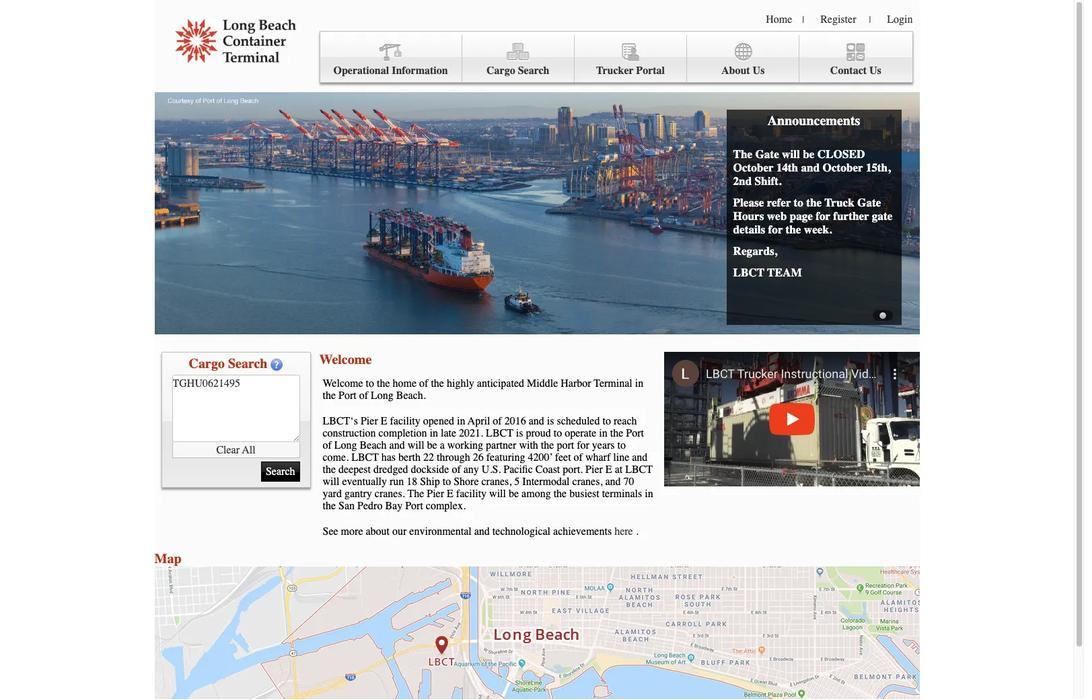 Task type: locate. For each thing, give the bounding box(es) containing it.
lbct's
[[323, 415, 358, 427]]

0 horizontal spatial |
[[802, 14, 804, 26]]

0 horizontal spatial cranes,
[[481, 476, 512, 488]]

| right home
[[802, 14, 804, 26]]

us inside contact us link
[[869, 65, 881, 77]]

to left home
[[366, 378, 374, 390]]

in
[[635, 378, 644, 390], [457, 415, 465, 427], [430, 427, 438, 439], [599, 427, 607, 439], [645, 488, 653, 500]]

san
[[339, 500, 355, 512]]

cargo search
[[487, 65, 549, 77], [189, 356, 267, 371]]

0 horizontal spatial is
[[516, 427, 523, 439]]

the up 2nd
[[733, 147, 752, 161]]

us inside about us link
[[753, 65, 765, 77]]

is left proud at bottom
[[516, 427, 523, 439]]

for inside lbct's pier e facility opened in april of 2016 and is scheduled to reach construction completion in late 2021.  lbct is proud to operate in the port of long beach and will be a working partner with the port for years to come.  lbct has berth 22 through 26 featuring 4200' feet of wharf line and the deepest dredged dockside of any u.s. pacific coast port. pier e at lbct will eventually run 18 ship to shore cranes, 5 intermodal cranes, and 70 yard gantry cranes. the pier e facility will be among the busiest terminals in the san pedro bay port complex.
[[577, 439, 589, 452]]

e up beach
[[381, 415, 387, 427]]

gate right truck
[[857, 196, 881, 209]]

the right among
[[554, 488, 567, 500]]

the gate will be closed october 14th and october 15th, 2nd shift.
[[733, 147, 891, 188]]

at
[[615, 464, 623, 476]]

2 vertical spatial port
[[405, 500, 423, 512]]

register link
[[820, 13, 856, 26]]

cargo search link
[[462, 35, 575, 83]]

to
[[794, 196, 803, 209], [366, 378, 374, 390], [603, 415, 611, 427], [554, 427, 562, 439], [617, 439, 626, 452], [443, 476, 451, 488]]

2016
[[504, 415, 526, 427]]

1 horizontal spatial port
[[405, 500, 423, 512]]

port
[[557, 439, 574, 452]]

1 horizontal spatial search
[[518, 65, 549, 77]]

1 horizontal spatial long
[[371, 390, 394, 402]]

be left a
[[427, 439, 437, 452]]

run
[[390, 476, 404, 488]]

lbct's pier e facility opened in april of 2016 and is scheduled to reach construction completion in late 2021.  lbct is proud to operate in the port of long beach and will be a working partner with the port for years to come.  lbct has berth 22 through 26 featuring 4200' feet of wharf line and the deepest dredged dockside of any u.s. pacific coast port. pier e at lbct will eventually run 18 ship to shore cranes, 5 intermodal cranes, and 70 yard gantry cranes. the pier e facility will be among the busiest terminals in the san pedro bay port complex.
[[323, 415, 653, 512]]

october up please
[[733, 161, 774, 174]]

menu bar containing operational information
[[319, 31, 913, 83]]

ship
[[420, 476, 440, 488]]

0 horizontal spatial e
[[381, 415, 387, 427]]

1 horizontal spatial facility
[[456, 488, 487, 500]]

port up line
[[626, 427, 644, 439]]

be left among
[[509, 488, 519, 500]]

for right the port
[[577, 439, 589, 452]]

0 vertical spatial long
[[371, 390, 394, 402]]

will down announcements
[[782, 147, 800, 161]]

for right the details
[[768, 223, 783, 236]]

in right terminal
[[635, 378, 644, 390]]

october up truck
[[823, 161, 863, 174]]

0 vertical spatial be
[[803, 147, 815, 161]]

2 us from the left
[[869, 65, 881, 77]]

0 horizontal spatial gate
[[755, 147, 779, 161]]

menu bar
[[319, 31, 913, 83]]

about us
[[721, 65, 765, 77]]

1 vertical spatial gate
[[857, 196, 881, 209]]

dredged
[[374, 464, 408, 476]]

us
[[753, 65, 765, 77], [869, 65, 881, 77]]

welcome for welcome to the home of the highly anticipated middle harbor terminal in the port of long beach.
[[323, 378, 363, 390]]

the right 'run'
[[407, 488, 424, 500]]

to left the reach
[[603, 415, 611, 427]]

1 us from the left
[[753, 65, 765, 77]]

e
[[381, 415, 387, 427], [606, 464, 612, 476], [447, 488, 453, 500]]

long left beach.
[[371, 390, 394, 402]]

the up yard
[[323, 464, 336, 476]]

0 vertical spatial pier
[[361, 415, 378, 427]]

be left closed
[[803, 147, 815, 161]]

team
[[767, 266, 802, 279]]

2 vertical spatial be
[[509, 488, 519, 500]]

clear all button
[[172, 442, 300, 458]]

about us link
[[687, 35, 800, 83]]

the up line
[[610, 427, 623, 439]]

1 horizontal spatial gate
[[857, 196, 881, 209]]

terminal
[[594, 378, 632, 390]]

anticipated
[[477, 378, 524, 390]]

operate
[[565, 427, 596, 439]]

terminals
[[602, 488, 642, 500]]

cargo
[[487, 65, 515, 77], [189, 356, 225, 371]]

refer
[[767, 196, 791, 209]]

here link
[[614, 526, 633, 538]]

about
[[366, 526, 390, 538]]

gate
[[755, 147, 779, 161], [857, 196, 881, 209]]

line
[[613, 452, 629, 464]]

None submit
[[261, 462, 300, 482]]

us right contact
[[869, 65, 881, 77]]

2 vertical spatial e
[[447, 488, 453, 500]]

page
[[790, 209, 813, 223]]

2 horizontal spatial e
[[606, 464, 612, 476]]

for
[[816, 209, 831, 223], [768, 223, 783, 236], [577, 439, 589, 452]]

cranes, left the 5
[[481, 476, 512, 488]]

1 vertical spatial the
[[407, 488, 424, 500]]

2 | from the left
[[869, 14, 871, 26]]

long inside lbct's pier e facility opened in april of 2016 and is scheduled to reach construction completion in late 2021.  lbct is proud to operate in the port of long beach and will be a working partner with the port for years to come.  lbct has berth 22 through 26 featuring 4200' feet of wharf line and the deepest dredged dockside of any u.s. pacific coast port. pier e at lbct will eventually run 18 ship to shore cranes, 5 intermodal cranes, and 70 yard gantry cranes. the pier e facility will be among the busiest terminals in the san pedro bay port complex.
[[334, 439, 357, 452]]

u.s.
[[482, 464, 501, 476]]

1 vertical spatial long
[[334, 439, 357, 452]]

0 horizontal spatial october
[[733, 161, 774, 174]]

2 horizontal spatial be
[[803, 147, 815, 161]]

welcome inside welcome to the home of the highly anticipated middle harbor terminal in the port of long beach.
[[323, 378, 363, 390]]

more
[[341, 526, 363, 538]]

in right operate
[[599, 427, 607, 439]]

0 vertical spatial cargo search
[[487, 65, 549, 77]]

1 horizontal spatial be
[[509, 488, 519, 500]]

1 horizontal spatial |
[[869, 14, 871, 26]]

gantry
[[345, 488, 372, 500]]

long
[[371, 390, 394, 402], [334, 439, 357, 452]]

in right late
[[457, 415, 465, 427]]

welcome for welcome
[[319, 352, 372, 367]]

trucker
[[596, 65, 634, 77]]

1 horizontal spatial is
[[547, 415, 554, 427]]

0 horizontal spatial for
[[577, 439, 589, 452]]

scheduled
[[557, 415, 600, 427]]

1 vertical spatial facility
[[456, 488, 487, 500]]

0 vertical spatial port
[[339, 390, 356, 402]]

0 vertical spatial e
[[381, 415, 387, 427]]

lbct team
[[733, 266, 802, 279]]

shift.
[[755, 174, 781, 188]]

cranes,
[[481, 476, 512, 488], [572, 476, 603, 488]]

0 horizontal spatial port
[[339, 390, 356, 402]]

1 vertical spatial be
[[427, 439, 437, 452]]

us for contact us
[[869, 65, 881, 77]]

bay
[[385, 500, 403, 512]]

search
[[518, 65, 549, 77], [228, 356, 267, 371]]

be inside the gate will be closed october 14th and october 15th, 2nd shift.
[[803, 147, 815, 161]]

e left at
[[606, 464, 612, 476]]

to right refer
[[794, 196, 803, 209]]

0 horizontal spatial be
[[427, 439, 437, 452]]

1 horizontal spatial cargo search
[[487, 65, 549, 77]]

port right 'bay'
[[405, 500, 423, 512]]

0 horizontal spatial long
[[334, 439, 357, 452]]

| left login
[[869, 14, 871, 26]]

and left 70
[[605, 476, 621, 488]]

pier down dockside
[[427, 488, 444, 500]]

the up lbct's
[[323, 390, 336, 402]]

any
[[463, 464, 479, 476]]

port up lbct's
[[339, 390, 356, 402]]

0 vertical spatial facility
[[390, 415, 420, 427]]

1 horizontal spatial the
[[733, 147, 752, 161]]

facility down any
[[456, 488, 487, 500]]

see more about our environmental and technological achievements here .
[[323, 526, 638, 538]]

1 horizontal spatial pier
[[427, 488, 444, 500]]

|
[[802, 14, 804, 26], [869, 14, 871, 26]]

2 vertical spatial pier
[[427, 488, 444, 500]]

for right page
[[816, 209, 831, 223]]

0 vertical spatial search
[[518, 65, 549, 77]]

the left highly
[[431, 378, 444, 390]]

pier right port. in the bottom right of the page
[[586, 464, 603, 476]]

22
[[423, 452, 434, 464]]

1 vertical spatial pier
[[586, 464, 603, 476]]

0 vertical spatial welcome
[[319, 352, 372, 367]]

all
[[242, 444, 255, 456]]

gate
[[872, 209, 893, 223]]

the left home
[[377, 378, 390, 390]]

gate up shift.
[[755, 147, 779, 161]]

facility
[[390, 415, 420, 427], [456, 488, 487, 500]]

pier
[[361, 415, 378, 427], [586, 464, 603, 476], [427, 488, 444, 500]]

complex.
[[426, 500, 466, 512]]

5
[[514, 476, 520, 488]]

0 horizontal spatial us
[[753, 65, 765, 77]]

achievements
[[553, 526, 612, 538]]

of left any
[[452, 464, 461, 476]]

2 horizontal spatial port
[[626, 427, 644, 439]]

pier up beach
[[361, 415, 378, 427]]

1 horizontal spatial e
[[447, 488, 453, 500]]

0 vertical spatial the
[[733, 147, 752, 161]]

0 horizontal spatial search
[[228, 356, 267, 371]]

0 vertical spatial cargo
[[487, 65, 515, 77]]

1 vertical spatial cargo search
[[189, 356, 267, 371]]

middle
[[527, 378, 558, 390]]

1 vertical spatial search
[[228, 356, 267, 371]]

the inside lbct's pier e facility opened in april of 2016 and is scheduled to reach construction completion in late 2021.  lbct is proud to operate in the port of long beach and will be a working partner with the port for years to come.  lbct has berth 22 through 26 featuring 4200' feet of wharf line and the deepest dredged dockside of any u.s. pacific coast port. pier e at lbct will eventually run 18 ship to shore cranes, 5 intermodal cranes, and 70 yard gantry cranes. the pier e facility will be among the busiest terminals in the san pedro bay port complex.
[[407, 488, 424, 500]]

long down lbct's
[[334, 439, 357, 452]]

trucker portal
[[596, 65, 665, 77]]

0 vertical spatial gate
[[755, 147, 779, 161]]

0 horizontal spatial the
[[407, 488, 424, 500]]

4200'
[[528, 452, 553, 464]]

1 horizontal spatial us
[[869, 65, 881, 77]]

a
[[440, 439, 445, 452]]

cranes, down wharf
[[572, 476, 603, 488]]

the left truck
[[806, 196, 822, 209]]

e left shore
[[447, 488, 453, 500]]

further
[[833, 209, 869, 223]]

web
[[767, 209, 787, 223]]

lbct up featuring
[[486, 427, 513, 439]]

1 horizontal spatial cargo
[[487, 65, 515, 77]]

is left 'scheduled'
[[547, 415, 554, 427]]

1 horizontal spatial cranes,
[[572, 476, 603, 488]]

1 horizontal spatial october
[[823, 161, 863, 174]]

yard
[[323, 488, 342, 500]]

1 vertical spatial cargo
[[189, 356, 225, 371]]

1 vertical spatial welcome
[[323, 378, 363, 390]]

2021.
[[459, 427, 483, 439]]

lbct left has
[[351, 452, 379, 464]]

to right ship
[[443, 476, 451, 488]]

facility down beach.
[[390, 415, 420, 427]]

us right about
[[753, 65, 765, 77]]

port
[[339, 390, 356, 402], [626, 427, 644, 439], [405, 500, 423, 512]]

0 horizontal spatial cargo
[[189, 356, 225, 371]]



Task type: vqa. For each thing, say whether or not it's contained in the screenshot.
Dino Bon
no



Task type: describe. For each thing, give the bounding box(es) containing it.
of down lbct's
[[323, 439, 332, 452]]

14th and
[[776, 161, 820, 174]]

operational information
[[333, 65, 448, 77]]

1 october from the left
[[733, 161, 774, 174]]

through
[[437, 452, 470, 464]]

technological
[[493, 526, 551, 538]]

april
[[468, 415, 490, 427]]

1 | from the left
[[802, 14, 804, 26]]

deepest
[[339, 464, 371, 476]]

details
[[733, 223, 765, 236]]

and right line
[[632, 452, 648, 464]]

2 october from the left
[[823, 161, 863, 174]]

wharf
[[585, 452, 611, 464]]

1 horizontal spatial for
[[768, 223, 783, 236]]

home
[[766, 13, 792, 26]]

closed
[[817, 147, 865, 161]]

please
[[733, 196, 764, 209]]

highly
[[447, 378, 474, 390]]

information
[[392, 65, 448, 77]]

completion
[[379, 427, 427, 439]]

featuring
[[486, 452, 525, 464]]

to inside welcome to the home of the highly anticipated middle harbor terminal in the port of long beach.
[[366, 378, 374, 390]]

register
[[820, 13, 856, 26]]

the left the week.
[[786, 223, 801, 236]]

pacific
[[504, 464, 533, 476]]

login link
[[887, 13, 913, 26]]

will left the 5
[[489, 488, 506, 500]]

1 cranes, from the left
[[481, 476, 512, 488]]

2 cranes, from the left
[[572, 476, 603, 488]]

announcements
[[768, 113, 860, 129]]

see
[[323, 526, 338, 538]]

years
[[592, 439, 615, 452]]

and left technological
[[474, 526, 490, 538]]

.
[[636, 526, 638, 538]]

portal
[[636, 65, 665, 77]]

the left the port
[[541, 439, 554, 452]]

1 vertical spatial port
[[626, 427, 644, 439]]

in right 70
[[645, 488, 653, 500]]

to right years
[[617, 439, 626, 452]]

intermodal
[[522, 476, 570, 488]]

partner
[[486, 439, 516, 452]]

dockside
[[411, 464, 449, 476]]

opened
[[423, 415, 454, 427]]

will inside the gate will be closed october 14th and october 15th, 2nd shift.
[[782, 147, 800, 161]]

about
[[721, 65, 750, 77]]

cranes.
[[375, 488, 405, 500]]

will left a
[[408, 439, 424, 452]]

0 horizontal spatial cargo search
[[189, 356, 267, 371]]

pedro
[[357, 500, 382, 512]]

26
[[473, 452, 484, 464]]

of right feet
[[574, 452, 583, 464]]

contact
[[830, 65, 867, 77]]

eventually
[[342, 476, 387, 488]]

the left san
[[323, 500, 336, 512]]

Enter container numbers and/ or booking numbers. text field
[[172, 375, 300, 442]]

late
[[441, 427, 456, 439]]

clear all
[[216, 444, 255, 456]]

reach
[[614, 415, 637, 427]]

0 horizontal spatial pier
[[361, 415, 378, 427]]

2 horizontal spatial pier
[[586, 464, 603, 476]]

trucker portal link
[[575, 35, 687, 83]]

to inside please refer to the truck gate hours web page for further gate details for the week.
[[794, 196, 803, 209]]

2nd
[[733, 174, 752, 188]]

hours
[[733, 209, 764, 223]]

has
[[381, 452, 396, 464]]

please refer to the truck gate hours web page for further gate details for the week.
[[733, 196, 893, 236]]

and right 2016 at the left of the page
[[529, 415, 544, 427]]

home link
[[766, 13, 792, 26]]

port inside welcome to the home of the highly anticipated middle harbor terminal in the port of long beach.
[[339, 390, 356, 402]]

of right home
[[419, 378, 428, 390]]

environmental
[[409, 526, 472, 538]]

coast
[[536, 464, 560, 476]]

will down come.
[[323, 476, 339, 488]]

week.
[[804, 223, 832, 236]]

harbor
[[561, 378, 591, 390]]

beach
[[360, 439, 387, 452]]

clear
[[216, 444, 240, 456]]

gate inside the gate will be closed october 14th and october 15th, 2nd shift.
[[755, 147, 779, 161]]

the inside the gate will be closed october 14th and october 15th, 2nd shift.
[[733, 147, 752, 161]]

us for about us
[[753, 65, 765, 77]]

regards,​
[[733, 244, 777, 258]]

2 horizontal spatial for
[[816, 209, 831, 223]]

home
[[393, 378, 417, 390]]

long inside welcome to the home of the highly anticipated middle harbor terminal in the port of long beach.
[[371, 390, 394, 402]]

feet
[[555, 452, 571, 464]]

operational
[[333, 65, 389, 77]]

truck
[[825, 196, 854, 209]]

busiest
[[569, 488, 599, 500]]

0 horizontal spatial facility
[[390, 415, 420, 427]]

and right beach
[[389, 439, 405, 452]]

shore
[[454, 476, 479, 488]]

of up construction
[[359, 390, 368, 402]]

in inside welcome to the home of the highly anticipated middle harbor terminal in the port of long beach.
[[635, 378, 644, 390]]

70
[[623, 476, 634, 488]]

here
[[614, 526, 633, 538]]

gate inside please refer to the truck gate hours web page for further gate details for the week.
[[857, 196, 881, 209]]

with
[[519, 439, 538, 452]]

in left late
[[430, 427, 438, 439]]

contact us link
[[800, 35, 912, 83]]

login
[[887, 13, 913, 26]]

1 vertical spatial e
[[606, 464, 612, 476]]

operational information link
[[320, 35, 462, 83]]

lbct down the regards,​
[[733, 266, 765, 279]]

to right proud at bottom
[[554, 427, 562, 439]]

welcome to the home of the highly anticipated middle harbor terminal in the port of long beach.
[[323, 378, 644, 402]]

of left 2016 at the left of the page
[[493, 415, 502, 427]]

proud
[[526, 427, 551, 439]]

cargo search inside menu bar
[[487, 65, 549, 77]]

lbct right at
[[625, 464, 653, 476]]



